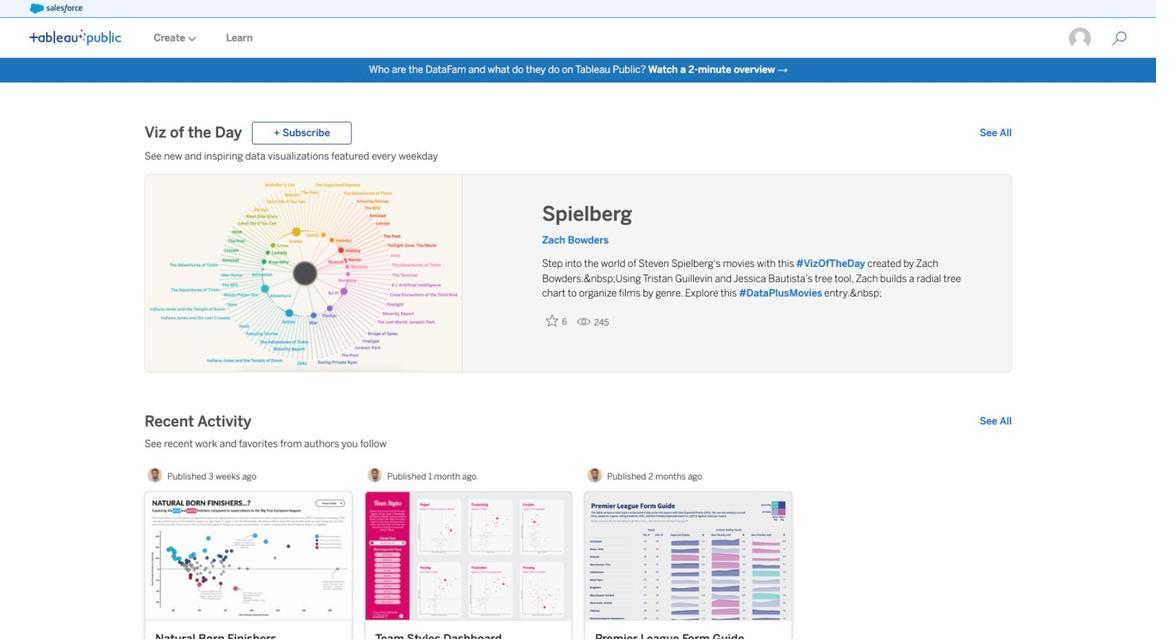 Task type: vqa. For each thing, say whether or not it's contained in the screenshot.
fourth Add Favorite 'button' from the right
no



Task type: describe. For each thing, give the bounding box(es) containing it.
gary.orlando image
[[1069, 27, 1092, 50]]

Add Favorite button
[[542, 311, 572, 331]]

see all recent activity element
[[980, 415, 1012, 430]]

1 ben norland image from the left
[[148, 468, 162, 483]]

salesforce logo image
[[30, 4, 83, 14]]

ben norland image
[[588, 468, 602, 483]]

2 ben norland image from the left
[[368, 468, 382, 483]]

create image
[[185, 36, 196, 41]]

add favorite image
[[546, 315, 558, 327]]

workbook thumbnail image for second ben norland icon from the left
[[365, 493, 571, 620]]



Task type: locate. For each thing, give the bounding box(es) containing it.
recent activity heading
[[145, 412, 252, 432]]

2 horizontal spatial workbook thumbnail image
[[585, 493, 791, 620]]

workbook thumbnail image
[[145, 493, 351, 620], [365, 493, 571, 620], [585, 493, 791, 620]]

1 horizontal spatial ben norland image
[[368, 468, 382, 483]]

1 workbook thumbnail image from the left
[[145, 493, 351, 620]]

logo image
[[30, 29, 121, 45]]

workbook thumbnail image for 1st ben norland icon from left
[[145, 493, 351, 620]]

ben norland image
[[148, 468, 162, 483], [368, 468, 382, 483]]

go to search image
[[1097, 31, 1142, 46]]

viz of the day heading
[[145, 123, 242, 143]]

see all viz of the day element
[[980, 126, 1012, 141]]

2 workbook thumbnail image from the left
[[365, 493, 571, 620]]

see recent work and favorites from authors you follow element
[[145, 437, 1012, 452]]

workbook thumbnail image for ben norland image
[[585, 493, 791, 620]]

see new and inspiring data visualizations featured every weekday element
[[145, 150, 1012, 164]]

3 workbook thumbnail image from the left
[[585, 493, 791, 620]]

tableau public viz of the day image
[[145, 175, 462, 373]]

0 horizontal spatial ben norland image
[[148, 468, 162, 483]]

0 horizontal spatial workbook thumbnail image
[[145, 493, 351, 620]]

1 horizontal spatial workbook thumbnail image
[[365, 493, 571, 620]]



